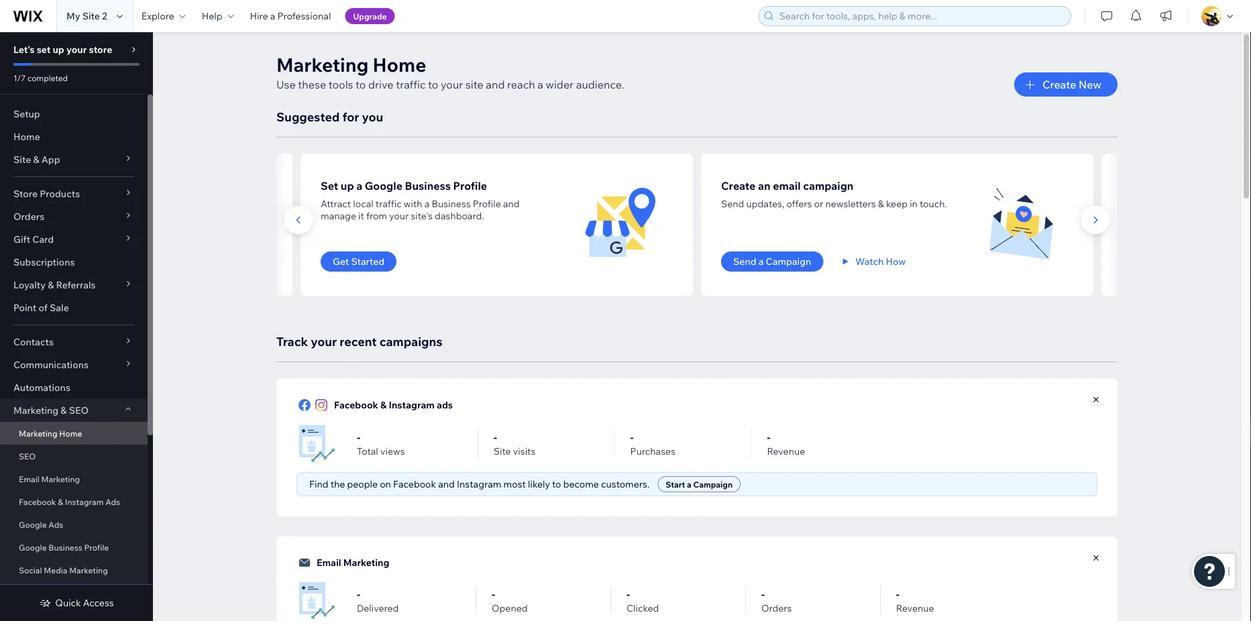 Task type: locate. For each thing, give the bounding box(es) containing it.
campaign right the start
[[694, 480, 733, 490]]

google inside "link"
[[19, 520, 47, 530]]

email marketing up - delivered on the left bottom of page
[[317, 557, 390, 569]]

2 horizontal spatial home
[[373, 53, 427, 76]]

opened
[[492, 603, 528, 615]]

a up 'site's'
[[425, 198, 430, 210]]

& down the automations link
[[61, 405, 67, 417]]

0 vertical spatial create
[[1043, 78, 1077, 91]]

1 vertical spatial facebook
[[393, 479, 436, 490]]

your
[[66, 44, 87, 55], [441, 78, 463, 91], [389, 210, 409, 222], [311, 334, 337, 349]]

marketing up these
[[277, 53, 369, 76]]

- inside the - total views
[[357, 431, 361, 444]]

- opened
[[492, 588, 528, 615]]

1 horizontal spatial email marketing
[[317, 557, 390, 569]]

& left app
[[33, 154, 39, 165]]

1 vertical spatial site
[[13, 154, 31, 165]]

orders inside dropdown button
[[13, 211, 44, 223]]

manage
[[321, 210, 356, 222]]

communications
[[13, 359, 89, 371]]

1 horizontal spatial up
[[341, 179, 354, 193]]

ads inside "link"
[[49, 520, 63, 530]]

up inside sidebar element
[[53, 44, 64, 55]]

start a campaign
[[666, 480, 733, 490]]

1 vertical spatial traffic
[[376, 198, 402, 210]]

1 horizontal spatial site
[[82, 10, 100, 22]]

create left an
[[722, 179, 756, 193]]

campaign inside list
[[766, 256, 812, 267]]

& inside create an email campaign send updates, offers or newsletters & keep in touch.
[[879, 198, 885, 210]]

0 horizontal spatial to
[[356, 78, 366, 91]]

professional
[[278, 10, 331, 22]]

2 vertical spatial home
[[59, 429, 82, 439]]

orders
[[13, 211, 44, 223], [762, 603, 792, 615]]

site
[[82, 10, 100, 22], [13, 154, 31, 165], [494, 446, 511, 457]]

google business profile
[[19, 543, 109, 553]]

seo down the automations link
[[69, 405, 89, 417]]

0 vertical spatial campaign
[[766, 256, 812, 267]]

facebook inside sidebar element
[[19, 497, 56, 507]]

on
[[380, 479, 391, 490]]

total
[[357, 446, 378, 457]]

marketing down automations
[[13, 405, 59, 417]]

1 vertical spatial google
[[19, 520, 47, 530]]

facebook & instagram ads
[[19, 497, 120, 507]]

marketing inside marketing home use these tools to drive traffic to your site and reach a wider audience.
[[277, 53, 369, 76]]

- inside - opened
[[492, 588, 495, 601]]

likely
[[528, 479, 550, 490]]

loyalty & referrals
[[13, 279, 96, 291]]

ads up google ads "link"
[[105, 497, 120, 507]]

wider
[[546, 78, 574, 91]]

ascend_suggestions.shoutout.title image
[[980, 185, 1061, 265]]

your right the track
[[311, 334, 337, 349]]

email marketing up facebook & instagram ads
[[19, 474, 80, 484]]

1 vertical spatial orders
[[762, 603, 792, 615]]

loyalty
[[13, 279, 46, 291]]

0 vertical spatial email
[[19, 474, 40, 484]]

your left store on the top left of the page
[[66, 44, 87, 55]]

to right tools
[[356, 78, 366, 91]]

traffic inside set up a google business profile attract local traffic with a business profile and manage it from your site's dashboard.
[[376, 198, 402, 210]]

1 vertical spatial instagram
[[457, 479, 502, 490]]

traffic right drive
[[396, 78, 426, 91]]

google up social
[[19, 543, 47, 553]]

2 vertical spatial profile
[[84, 543, 109, 553]]

home for marketing home use these tools to drive traffic to your site and reach a wider audience.
[[373, 53, 427, 76]]

google for google business profile
[[19, 543, 47, 553]]

store products
[[13, 188, 80, 200]]

2
[[102, 10, 107, 22]]

site's
[[411, 210, 433, 222]]

instagram inside facebook & instagram ads link
[[65, 497, 104, 507]]

instagram
[[389, 399, 435, 411], [457, 479, 502, 490], [65, 497, 104, 507]]

marketing down marketing & seo
[[19, 429, 57, 439]]

keep
[[887, 198, 908, 210]]

0 horizontal spatial site
[[13, 154, 31, 165]]

1 horizontal spatial campaign
[[766, 256, 812, 267]]

ads
[[437, 399, 453, 411]]

1 horizontal spatial create
[[1043, 78, 1077, 91]]

1 horizontal spatial ads
[[105, 497, 120, 507]]

fb ads image
[[297, 424, 337, 464]]

0 horizontal spatial orders
[[13, 211, 44, 223]]

send down updates, on the top right of page
[[734, 256, 757, 267]]

send left updates, on the top right of page
[[722, 198, 745, 210]]

send a campaign button
[[722, 252, 824, 272]]

email
[[19, 474, 40, 484], [317, 557, 341, 569]]

your left site
[[441, 78, 463, 91]]

& left keep
[[879, 198, 885, 210]]

home down setup
[[13, 131, 40, 143]]

- site visits
[[494, 431, 536, 457]]

2 vertical spatial facebook
[[19, 497, 56, 507]]

create inside button
[[1043, 78, 1077, 91]]

0 vertical spatial and
[[486, 78, 505, 91]]

0 vertical spatial orders
[[13, 211, 44, 223]]

0 horizontal spatial ads
[[49, 520, 63, 530]]

google up "local"
[[365, 179, 403, 193]]

profile
[[453, 179, 487, 193], [473, 198, 501, 210], [84, 543, 109, 553]]

site left visits
[[494, 446, 511, 457]]

home inside marketing home use these tools to drive traffic to your site and reach a wider audience.
[[373, 53, 427, 76]]

facebook up google ads
[[19, 497, 56, 507]]

0 horizontal spatial instagram
[[65, 497, 104, 507]]

seo down marketing home
[[19, 451, 36, 461]]

media
[[44, 566, 67, 576]]

0 vertical spatial up
[[53, 44, 64, 55]]

create
[[1043, 78, 1077, 91], [722, 179, 756, 193]]

a down updates, on the top right of page
[[759, 256, 764, 267]]

email marketing inside sidebar element
[[19, 474, 80, 484]]

a
[[270, 10, 275, 22], [538, 78, 544, 91], [357, 179, 363, 193], [425, 198, 430, 210], [759, 256, 764, 267], [687, 480, 692, 490]]

0 vertical spatial home
[[373, 53, 427, 76]]

& up the - total views
[[381, 399, 387, 411]]

facebook
[[334, 399, 378, 411], [393, 479, 436, 490], [19, 497, 56, 507]]

business up social media marketing
[[49, 543, 82, 553]]

0 horizontal spatial seo
[[19, 451, 36, 461]]

1 vertical spatial create
[[722, 179, 756, 193]]

0 horizontal spatial create
[[722, 179, 756, 193]]

2 vertical spatial business
[[49, 543, 82, 553]]

up inside set up a google business profile attract local traffic with a business profile and manage it from your site's dashboard.
[[341, 179, 354, 193]]

0 vertical spatial revenue
[[768, 446, 806, 457]]

revenue
[[768, 446, 806, 457], [897, 603, 935, 615]]

0 horizontal spatial up
[[53, 44, 64, 55]]

& right loyalty
[[48, 279, 54, 291]]

1 horizontal spatial email
[[317, 557, 341, 569]]

instagram down email marketing link
[[65, 497, 104, 507]]

to left site
[[428, 78, 439, 91]]

instagram left ads on the bottom of the page
[[389, 399, 435, 411]]

1 horizontal spatial instagram
[[389, 399, 435, 411]]

0 vertical spatial google
[[365, 179, 403, 193]]

1 horizontal spatial to
[[428, 78, 439, 91]]

create new button
[[1015, 72, 1118, 97]]

0 horizontal spatial email marketing
[[19, 474, 80, 484]]

marketing inside popup button
[[13, 405, 59, 417]]

site left app
[[13, 154, 31, 165]]

0 vertical spatial - revenue
[[768, 431, 806, 457]]

0 vertical spatial seo
[[69, 405, 89, 417]]

seo inside popup button
[[69, 405, 89, 417]]

business up with
[[405, 179, 451, 193]]

tools
[[329, 78, 353, 91]]

to right 'likely'
[[552, 479, 562, 490]]

create left new
[[1043, 78, 1077, 91]]

0 vertical spatial ads
[[105, 497, 120, 507]]

traffic up "from"
[[376, 198, 402, 210]]

or
[[815, 198, 824, 210]]

for
[[343, 109, 359, 124]]

in
[[910, 198, 918, 210]]

1 vertical spatial revenue
[[897, 603, 935, 615]]

2 vertical spatial and
[[438, 479, 455, 490]]

- revenue
[[768, 431, 806, 457], [897, 588, 935, 615]]

google inside set up a google business profile attract local traffic with a business profile and manage it from your site's dashboard.
[[365, 179, 403, 193]]

quick access
[[55, 597, 114, 609]]

contacts
[[13, 336, 54, 348]]

send inside button
[[734, 256, 757, 267]]

of
[[39, 302, 48, 314]]

1 vertical spatial profile
[[473, 198, 501, 210]]

1 vertical spatial ads
[[49, 520, 63, 530]]

2 horizontal spatial to
[[552, 479, 562, 490]]

social
[[19, 566, 42, 576]]

site for -
[[494, 446, 511, 457]]

google ads
[[19, 520, 63, 530]]

app
[[41, 154, 60, 165]]

& up google ads "link"
[[58, 497, 63, 507]]

1 horizontal spatial - revenue
[[897, 588, 935, 615]]

1 vertical spatial send
[[734, 256, 757, 267]]

facebook for facebook & instagram ads
[[334, 399, 378, 411]]

& inside popup button
[[61, 405, 67, 417]]

facebook right on
[[393, 479, 436, 490]]

- inside - orders
[[762, 588, 765, 601]]

1 horizontal spatial home
[[59, 429, 82, 439]]

2 vertical spatial instagram
[[65, 497, 104, 507]]

- delivered
[[357, 588, 399, 615]]

marketing
[[277, 53, 369, 76], [13, 405, 59, 417], [19, 429, 57, 439], [41, 474, 80, 484], [344, 557, 390, 569], [69, 566, 108, 576]]

0 vertical spatial email marketing
[[19, 474, 80, 484]]

track
[[277, 334, 308, 349]]

get
[[333, 256, 349, 267]]

subscriptions link
[[0, 251, 148, 274]]

people
[[347, 479, 378, 490]]

instagram for ads
[[65, 497, 104, 507]]

2 vertical spatial google
[[19, 543, 47, 553]]

ads up google business profile
[[49, 520, 63, 530]]

instagram icon image
[[313, 397, 330, 414]]

-
[[357, 431, 361, 444], [494, 431, 497, 444], [631, 431, 634, 444], [768, 431, 771, 444], [357, 588, 361, 601], [492, 588, 495, 601], [627, 588, 630, 601], [762, 588, 765, 601], [897, 588, 900, 601]]

facebook right instagram icon
[[334, 399, 378, 411]]

1 vertical spatial email
[[317, 557, 341, 569]]

site left 2 on the left top
[[82, 10, 100, 22]]

home up seo link
[[59, 429, 82, 439]]

find the people on facebook and instagram most likely to become customers.
[[309, 479, 650, 490]]

campaign for start a campaign
[[694, 480, 733, 490]]

google up google business profile
[[19, 520, 47, 530]]

email up the 'em' image
[[317, 557, 341, 569]]

0 vertical spatial facebook
[[334, 399, 378, 411]]

the
[[331, 479, 345, 490]]

explore
[[141, 10, 174, 22]]

and inside set up a google business profile attract local traffic with a business profile and manage it from your site's dashboard.
[[503, 198, 520, 210]]

campaign down offers
[[766, 256, 812, 267]]

instagram left "most"
[[457, 479, 502, 490]]

marketing home link
[[0, 422, 148, 445]]

recent
[[340, 334, 377, 349]]

home link
[[0, 126, 148, 148]]

let's
[[13, 44, 35, 55]]

marketing up facebook & instagram ads
[[41, 474, 80, 484]]

0 vertical spatial send
[[722, 198, 745, 210]]

0 horizontal spatial email
[[19, 474, 40, 484]]

and
[[486, 78, 505, 91], [503, 198, 520, 210], [438, 479, 455, 490]]

upgrade button
[[345, 8, 395, 24]]

1 vertical spatial business
[[432, 198, 471, 210]]

0 vertical spatial traffic
[[396, 78, 426, 91]]

completed
[[27, 73, 68, 83]]

google
[[365, 179, 403, 193], [19, 520, 47, 530], [19, 543, 47, 553]]

0 horizontal spatial home
[[13, 131, 40, 143]]

0 vertical spatial site
[[82, 10, 100, 22]]

1 horizontal spatial facebook
[[334, 399, 378, 411]]

1 vertical spatial home
[[13, 131, 40, 143]]

business up dashboard.
[[432, 198, 471, 210]]

1 horizontal spatial seo
[[69, 405, 89, 417]]

social media marketing link
[[0, 559, 148, 582]]

1 vertical spatial campaign
[[694, 480, 733, 490]]

0 vertical spatial instagram
[[389, 399, 435, 411]]

new
[[1079, 78, 1102, 91]]

a left wider
[[538, 78, 544, 91]]

1 vertical spatial and
[[503, 198, 520, 210]]

1 vertical spatial up
[[341, 179, 354, 193]]

2 horizontal spatial instagram
[[457, 479, 502, 490]]

0 horizontal spatial campaign
[[694, 480, 733, 490]]

these
[[298, 78, 326, 91]]

home up drive
[[373, 53, 427, 76]]

suggested
[[277, 109, 340, 124]]

create inside create an email campaign send updates, offers or newsletters & keep in touch.
[[722, 179, 756, 193]]

site inside - site visits
[[494, 446, 511, 457]]

google ads link
[[0, 513, 148, 536]]

list
[[0, 154, 1252, 296]]

- purchases
[[631, 431, 676, 457]]

your down with
[[389, 210, 409, 222]]

get started
[[333, 256, 385, 267]]

2 horizontal spatial site
[[494, 446, 511, 457]]

email up facebook & instagram ads
[[19, 474, 40, 484]]

1/7
[[13, 73, 26, 83]]

visits
[[513, 446, 536, 457]]

0 horizontal spatial facebook
[[19, 497, 56, 507]]

send inside create an email campaign send updates, offers or newsletters & keep in touch.
[[722, 198, 745, 210]]

2 vertical spatial site
[[494, 446, 511, 457]]



Task type: vqa. For each thing, say whether or not it's contained in the screenshot.
SE Ranking icon
no



Task type: describe. For each thing, give the bounding box(es) containing it.
my site 2
[[66, 10, 107, 22]]

started
[[351, 256, 385, 267]]

most
[[504, 479, 526, 490]]

0 horizontal spatial revenue
[[768, 446, 806, 457]]

you
[[362, 109, 383, 124]]

updates,
[[747, 198, 785, 210]]

create an email campaign send updates, offers or newsletters & keep in touch.
[[722, 179, 948, 210]]

an
[[758, 179, 771, 193]]

get started button
[[321, 252, 397, 272]]

seo link
[[0, 445, 148, 468]]

help
[[202, 10, 223, 22]]

hire a professional link
[[242, 0, 339, 32]]

instagram for ads
[[389, 399, 435, 411]]

a inside marketing home use these tools to drive traffic to your site and reach a wider audience.
[[538, 78, 544, 91]]

create for create an email campaign send updates, offers or newsletters & keep in touch.
[[722, 179, 756, 193]]

how
[[886, 256, 907, 267]]

dashboard.
[[435, 210, 484, 222]]

site & app button
[[0, 148, 148, 171]]

marketing home use these tools to drive traffic to your site and reach a wider audience.
[[277, 53, 625, 91]]

google business profile link
[[0, 536, 148, 559]]

& for site & app
[[33, 154, 39, 165]]

sale
[[50, 302, 69, 314]]

store products button
[[0, 183, 148, 205]]

point of sale link
[[0, 297, 148, 320]]

marketing & seo
[[13, 405, 89, 417]]

create for create new
[[1043, 78, 1077, 91]]

hire
[[250, 10, 268, 22]]

upgrade
[[353, 11, 387, 21]]

a up "local"
[[357, 179, 363, 193]]

create new
[[1043, 78, 1102, 91]]

customers.
[[601, 479, 650, 490]]

Search for tools, apps, help & more... field
[[776, 7, 1067, 26]]

point
[[13, 302, 36, 314]]

drive
[[369, 78, 394, 91]]

send a campaign
[[734, 256, 812, 267]]

set
[[321, 179, 338, 193]]

hire a professional
[[250, 10, 331, 22]]

1/7 completed
[[13, 73, 68, 83]]

campaigns
[[380, 334, 443, 349]]

- inside - delivered
[[357, 588, 361, 601]]

site inside dropdown button
[[13, 154, 31, 165]]

& for facebook & instagram ads
[[381, 399, 387, 411]]

referrals
[[56, 279, 96, 291]]

campaign
[[804, 179, 854, 193]]

newsletters
[[826, 198, 876, 210]]

1 vertical spatial seo
[[19, 451, 36, 461]]

with
[[404, 198, 423, 210]]

0 vertical spatial business
[[405, 179, 451, 193]]

site & app
[[13, 154, 60, 165]]

watch
[[856, 256, 884, 267]]

facebook for facebook & instagram ads
[[19, 497, 56, 507]]

setup
[[13, 108, 40, 120]]

purchases
[[631, 446, 676, 457]]

sidebar element
[[0, 32, 153, 622]]

your inside set up a google business profile attract local traffic with a business profile and manage it from your site's dashboard.
[[389, 210, 409, 222]]

watch how
[[856, 256, 907, 267]]

store
[[13, 188, 38, 200]]

facebook & instagram ads
[[334, 399, 453, 411]]

0 vertical spatial profile
[[453, 179, 487, 193]]

- inside - purchases
[[631, 431, 634, 444]]

a right hire
[[270, 10, 275, 22]]

it
[[359, 210, 364, 222]]

- clicked
[[627, 588, 659, 615]]

2 horizontal spatial facebook
[[393, 479, 436, 490]]

clicked
[[627, 603, 659, 615]]

& for facebook & instagram ads
[[58, 497, 63, 507]]

setup link
[[0, 103, 148, 126]]

business inside sidebar element
[[49, 543, 82, 553]]

email inside sidebar element
[[19, 474, 40, 484]]

set
[[37, 44, 51, 55]]

a right the start
[[687, 480, 692, 490]]

communications button
[[0, 354, 148, 377]]

site
[[466, 78, 484, 91]]

- orders
[[762, 588, 792, 615]]

set up a google business profile attract local traffic with a business profile and manage it from your site's dashboard.
[[321, 179, 520, 222]]

track your recent campaigns
[[277, 334, 443, 349]]

let's set up your store
[[13, 44, 112, 55]]

facebook & instagram ads link
[[0, 491, 148, 513]]

email
[[773, 179, 801, 193]]

point of sale
[[13, 302, 69, 314]]

your inside marketing home use these tools to drive traffic to your site and reach a wider audience.
[[441, 78, 463, 91]]

gift card
[[13, 234, 54, 245]]

& for marketing & seo
[[61, 405, 67, 417]]

google for google ads
[[19, 520, 47, 530]]

reach
[[508, 78, 535, 91]]

contacts button
[[0, 331, 148, 354]]

card
[[32, 234, 54, 245]]

marketing down google business profile link
[[69, 566, 108, 576]]

marketing up - delivered on the left bottom of page
[[344, 557, 390, 569]]

automations
[[13, 382, 70, 394]]

delivered
[[357, 603, 399, 615]]

use
[[277, 78, 296, 91]]

site for my
[[82, 10, 100, 22]]

loyalty & referrals button
[[0, 274, 148, 297]]

touch.
[[920, 198, 948, 210]]

traffic inside marketing home use these tools to drive traffic to your site and reach a wider audience.
[[396, 78, 426, 91]]

marketing & seo button
[[0, 399, 148, 422]]

list containing set up a google business profile
[[0, 154, 1252, 296]]

campaign for send a campaign
[[766, 256, 812, 267]]

- inside - clicked
[[627, 588, 630, 601]]

help button
[[194, 0, 242, 32]]

home for marketing home
[[59, 429, 82, 439]]

1 vertical spatial email marketing
[[317, 557, 390, 569]]

my
[[66, 10, 80, 22]]

your inside sidebar element
[[66, 44, 87, 55]]

profile inside google business profile link
[[84, 543, 109, 553]]

1 horizontal spatial orders
[[762, 603, 792, 615]]

1 vertical spatial - revenue
[[897, 588, 935, 615]]

products
[[40, 188, 80, 200]]

em image
[[297, 581, 337, 621]]

and inside marketing home use these tools to drive traffic to your site and reach a wider audience.
[[486, 78, 505, 91]]

from
[[367, 210, 387, 222]]

& for loyalty & referrals
[[48, 279, 54, 291]]

- inside - site visits
[[494, 431, 497, 444]]

offers
[[787, 198, 812, 210]]

ascend_suggestions.restaurant.gmb1.title image
[[580, 185, 660, 265]]

0 horizontal spatial - revenue
[[768, 431, 806, 457]]

1 horizontal spatial revenue
[[897, 603, 935, 615]]

access
[[83, 597, 114, 609]]



